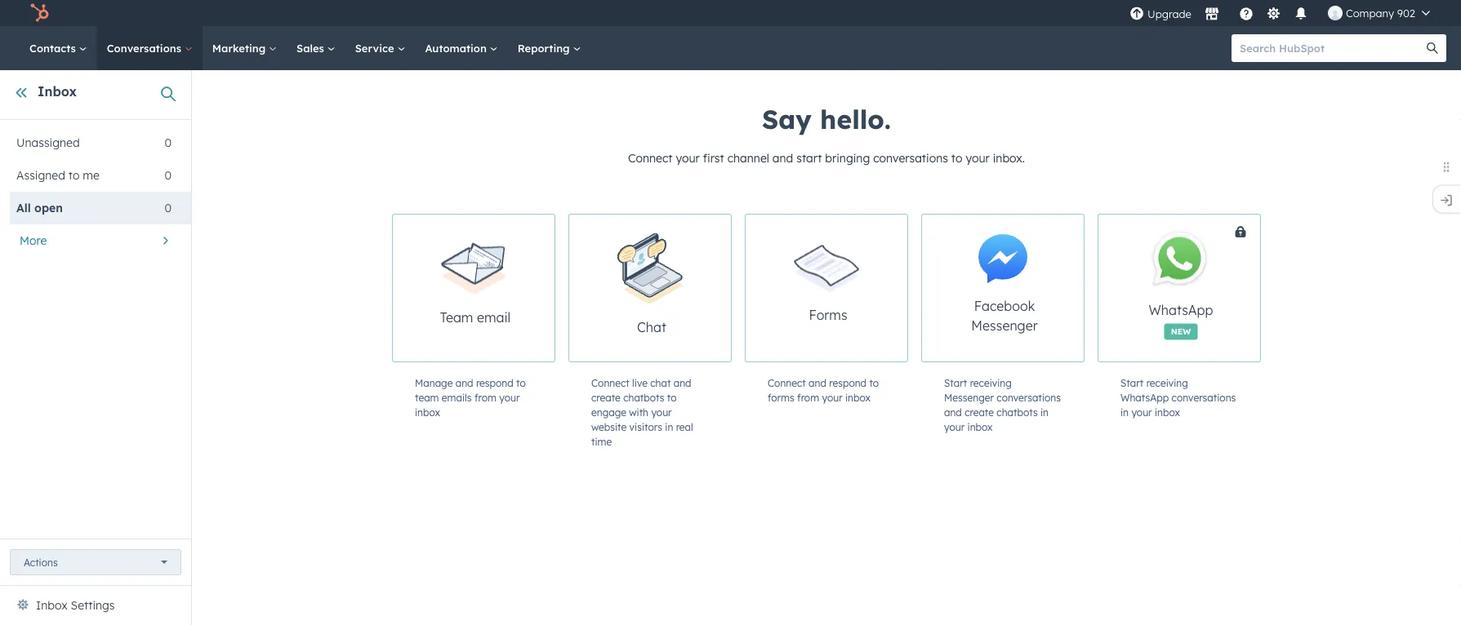 Task type: locate. For each thing, give the bounding box(es) containing it.
team
[[440, 309, 474, 326]]

chatbots inside 'start receiving messenger conversations and create chatbots in your inbox'
[[997, 407, 1038, 419]]

in inside connect live chat and create chatbots to engage with your website visitors in real time
[[665, 421, 674, 434]]

1 horizontal spatial from
[[798, 392, 820, 404]]

inbox down contacts link
[[38, 83, 77, 100]]

in inside 'start receiving messenger conversations and create chatbots in your inbox'
[[1041, 407, 1049, 419]]

1 horizontal spatial receiving
[[1147, 377, 1189, 389]]

chatbots
[[624, 392, 665, 404], [997, 407, 1038, 419]]

menu
[[1128, 0, 1442, 26]]

visitors
[[630, 421, 663, 434]]

2 from from the left
[[798, 392, 820, 404]]

1 vertical spatial 0
[[165, 168, 172, 183]]

1 vertical spatial create
[[965, 407, 995, 419]]

0 horizontal spatial from
[[475, 392, 497, 404]]

company 902
[[1347, 6, 1416, 20]]

and
[[773, 151, 794, 165], [456, 377, 474, 389], [674, 377, 692, 389], [809, 377, 827, 389], [945, 407, 962, 419]]

0 horizontal spatial chatbots
[[624, 392, 665, 404]]

conversations inside start receiving whatsapp conversations in your inbox
[[1172, 392, 1237, 404]]

reporting
[[518, 41, 573, 55]]

1 horizontal spatial respond
[[830, 377, 867, 389]]

connect
[[628, 151, 673, 165], [592, 377, 630, 389], [768, 377, 806, 389]]

upgrade image
[[1130, 7, 1145, 22]]

assigned
[[16, 168, 65, 183]]

respond right the manage
[[476, 377, 514, 389]]

channel
[[728, 151, 770, 165]]

0 for to
[[165, 168, 172, 183]]

1 receiving from the left
[[971, 377, 1012, 389]]

Forms checkbox
[[745, 214, 909, 363]]

1 start from the left
[[945, 377, 968, 389]]

start for start receiving messenger conversations and create chatbots in your inbox
[[945, 377, 968, 389]]

1 horizontal spatial create
[[965, 407, 995, 419]]

Facebook Messenger checkbox
[[922, 214, 1085, 363]]

help image
[[1240, 7, 1254, 22]]

0 vertical spatial messenger
[[972, 318, 1038, 334]]

0 horizontal spatial respond
[[476, 377, 514, 389]]

2 respond from the left
[[830, 377, 867, 389]]

1 horizontal spatial chatbots
[[997, 407, 1038, 419]]

from
[[475, 392, 497, 404], [798, 392, 820, 404]]

messenger inside 'start receiving messenger conversations and create chatbots in your inbox'
[[945, 392, 994, 404]]

in inside start receiving whatsapp conversations in your inbox
[[1121, 407, 1129, 419]]

2 horizontal spatial in
[[1121, 407, 1129, 419]]

from right forms
[[798, 392, 820, 404]]

company 902 button
[[1319, 0, 1441, 26]]

emails
[[442, 392, 472, 404]]

receiving down new
[[1147, 377, 1189, 389]]

create
[[592, 392, 621, 404], [965, 407, 995, 419]]

whatsapp
[[1149, 302, 1214, 318], [1121, 392, 1170, 404]]

inbox
[[846, 392, 871, 404], [415, 407, 440, 419], [1155, 407, 1181, 419], [968, 421, 993, 434]]

email
[[477, 309, 511, 326]]

3 0 from the top
[[165, 201, 172, 215]]

connect for chat
[[592, 377, 630, 389]]

connect inside connect live chat and create chatbots to engage with your website visitors in real time
[[592, 377, 630, 389]]

first
[[703, 151, 725, 165]]

1 horizontal spatial in
[[1041, 407, 1049, 419]]

0 vertical spatial create
[[592, 392, 621, 404]]

sales link
[[287, 26, 345, 70]]

receiving for messenger
[[971, 377, 1012, 389]]

0 vertical spatial inbox
[[38, 83, 77, 100]]

conversations
[[107, 41, 185, 55]]

whatsapp inside checkbox
[[1149, 302, 1214, 318]]

2 receiving from the left
[[1147, 377, 1189, 389]]

2 horizontal spatial conversations
[[1172, 392, 1237, 404]]

company
[[1347, 6, 1395, 20]]

1 from from the left
[[475, 392, 497, 404]]

receiving for whatsapp
[[1147, 377, 1189, 389]]

start receiving messenger conversations and create chatbots in your inbox
[[945, 377, 1062, 434]]

0 horizontal spatial create
[[592, 392, 621, 404]]

hubspot link
[[20, 3, 61, 23]]

1 vertical spatial messenger
[[945, 392, 994, 404]]

from right 'emails'
[[475, 392, 497, 404]]

assigned to me
[[16, 168, 100, 183]]

with
[[629, 407, 649, 419]]

Team email checkbox
[[392, 214, 556, 363]]

in
[[1041, 407, 1049, 419], [1121, 407, 1129, 419], [665, 421, 674, 434]]

your
[[676, 151, 700, 165], [966, 151, 990, 165], [499, 392, 520, 404], [822, 392, 843, 404], [652, 407, 672, 419], [1132, 407, 1153, 419], [945, 421, 965, 434]]

connect up the engage
[[592, 377, 630, 389]]

2 vertical spatial 0
[[165, 201, 172, 215]]

automation link
[[415, 26, 508, 70]]

real
[[676, 421, 694, 434]]

2 start from the left
[[1121, 377, 1144, 389]]

messenger
[[972, 318, 1038, 334], [945, 392, 994, 404]]

0 horizontal spatial start
[[945, 377, 968, 389]]

start inside start receiving whatsapp conversations in your inbox
[[1121, 377, 1144, 389]]

respond inside manage and respond to team emails from your inbox
[[476, 377, 514, 389]]

None checkbox
[[1098, 214, 1322, 363]]

time
[[592, 436, 612, 448]]

1 horizontal spatial start
[[1121, 377, 1144, 389]]

respond inside connect and respond to forms from your inbox
[[830, 377, 867, 389]]

1 respond from the left
[[476, 377, 514, 389]]

receiving down facebook messenger in the right of the page
[[971, 377, 1012, 389]]

inbox.
[[993, 151, 1026, 165]]

connect your first channel and start bringing conversations to your inbox.
[[628, 151, 1026, 165]]

your inside start receiving whatsapp conversations in your inbox
[[1132, 407, 1153, 419]]

to
[[952, 151, 963, 165], [68, 168, 80, 183], [517, 377, 526, 389], [870, 377, 879, 389], [667, 392, 677, 404]]

respond for team email
[[476, 377, 514, 389]]

hubspot image
[[29, 3, 49, 23]]

inbox inside start receiving whatsapp conversations in your inbox
[[1155, 407, 1181, 419]]

more
[[20, 234, 47, 248]]

create inside connect live chat and create chatbots to engage with your website visitors in real time
[[592, 392, 621, 404]]

0 horizontal spatial receiving
[[971, 377, 1012, 389]]

connect inside connect and respond to forms from your inbox
[[768, 377, 806, 389]]

all open
[[16, 201, 63, 215]]

messenger inside checkbox
[[972, 318, 1038, 334]]

inbox
[[38, 83, 77, 100], [36, 599, 68, 613]]

1 vertical spatial inbox
[[36, 599, 68, 613]]

contacts link
[[20, 26, 97, 70]]

inbox left settings
[[36, 599, 68, 613]]

open
[[34, 201, 63, 215]]

start receiving whatsapp conversations in your inbox
[[1121, 377, 1237, 419]]

start
[[797, 151, 822, 165]]

service link
[[345, 26, 415, 70]]

receiving
[[971, 377, 1012, 389], [1147, 377, 1189, 389]]

whatsapp new
[[1149, 302, 1214, 337]]

connect up forms
[[768, 377, 806, 389]]

team
[[415, 392, 439, 404]]

2 0 from the top
[[165, 168, 172, 183]]

conversations inside 'start receiving messenger conversations and create chatbots in your inbox'
[[997, 392, 1062, 404]]

0 vertical spatial 0
[[165, 136, 172, 150]]

team email
[[440, 309, 511, 326]]

receiving inside start receiving whatsapp conversations in your inbox
[[1147, 377, 1189, 389]]

none checkbox containing whatsapp
[[1098, 214, 1322, 363]]

0 horizontal spatial in
[[665, 421, 674, 434]]

settings link
[[1264, 4, 1285, 22]]

receiving inside 'start receiving messenger conversations and create chatbots in your inbox'
[[971, 377, 1012, 389]]

service
[[355, 41, 397, 55]]

start inside 'start receiving messenger conversations and create chatbots in your inbox'
[[945, 377, 968, 389]]

your inside manage and respond to team emails from your inbox
[[499, 392, 520, 404]]

respond
[[476, 377, 514, 389], [830, 377, 867, 389]]

automation
[[425, 41, 490, 55]]

connect live chat and create chatbots to engage with your website visitors in real time
[[592, 377, 694, 448]]

0
[[165, 136, 172, 150], [165, 168, 172, 183], [165, 201, 172, 215]]

1 vertical spatial chatbots
[[997, 407, 1038, 419]]

0 vertical spatial whatsapp
[[1149, 302, 1214, 318]]

facebook messenger
[[972, 298, 1038, 334]]

conversations for start receiving whatsapp conversations in your inbox
[[1172, 392, 1237, 404]]

1 vertical spatial whatsapp
[[1121, 392, 1170, 404]]

0 vertical spatial chatbots
[[624, 392, 665, 404]]

1 horizontal spatial conversations
[[997, 392, 1062, 404]]

manage and respond to team emails from your inbox
[[415, 377, 526, 419]]

respond down forms
[[830, 377, 867, 389]]

unassigned
[[16, 136, 80, 150]]

forms
[[768, 392, 795, 404]]

connect for forms
[[768, 377, 806, 389]]

conversations
[[874, 151, 949, 165], [997, 392, 1062, 404], [1172, 392, 1237, 404]]

sales
[[297, 41, 327, 55]]

start
[[945, 377, 968, 389], [1121, 377, 1144, 389]]

conversations link
[[97, 26, 202, 70]]



Task type: describe. For each thing, give the bounding box(es) containing it.
hello.
[[820, 103, 892, 136]]

actions button
[[10, 550, 181, 576]]

connect left first at the top left of the page
[[628, 151, 673, 165]]

inbox for inbox
[[38, 83, 77, 100]]

connect and respond to forms from your inbox
[[768, 377, 879, 404]]

Chat checkbox
[[569, 214, 732, 363]]

say hello.
[[762, 103, 892, 136]]

marketplaces button
[[1195, 0, 1230, 26]]

inbox inside manage and respond to team emails from your inbox
[[415, 407, 440, 419]]

website
[[592, 421, 627, 434]]

to inside connect and respond to forms from your inbox
[[870, 377, 879, 389]]

settings
[[71, 599, 115, 613]]

conversations for start receiving messenger conversations and create chatbots in your inbox
[[997, 392, 1062, 404]]

inbox inside 'start receiving messenger conversations and create chatbots in your inbox'
[[968, 421, 993, 434]]

menu containing company 902
[[1128, 0, 1442, 26]]

me
[[83, 168, 100, 183]]

new
[[1172, 327, 1192, 337]]

from inside manage and respond to team emails from your inbox
[[475, 392, 497, 404]]

902
[[1398, 6, 1416, 20]]

from inside connect and respond to forms from your inbox
[[798, 392, 820, 404]]

mateo roberts image
[[1329, 6, 1343, 20]]

engage
[[592, 407, 627, 419]]

your inside 'start receiving messenger conversations and create chatbots in your inbox'
[[945, 421, 965, 434]]

inbox inside connect and respond to forms from your inbox
[[846, 392, 871, 404]]

and inside 'start receiving messenger conversations and create chatbots in your inbox'
[[945, 407, 962, 419]]

your inside connect live chat and create chatbots to engage with your website visitors in real time
[[652, 407, 672, 419]]

all
[[16, 201, 31, 215]]

live
[[633, 377, 648, 389]]

notifications image
[[1294, 7, 1309, 22]]

Search HubSpot search field
[[1232, 34, 1433, 62]]

help button
[[1233, 0, 1261, 26]]

marketplaces image
[[1205, 7, 1220, 22]]

and inside connect and respond to forms from your inbox
[[809, 377, 827, 389]]

0 horizontal spatial conversations
[[874, 151, 949, 165]]

inbox settings link
[[36, 597, 115, 616]]

start for start receiving whatsapp conversations in your inbox
[[1121, 377, 1144, 389]]

inbox for inbox settings
[[36, 599, 68, 613]]

1 0 from the top
[[165, 136, 172, 150]]

your inside connect and respond to forms from your inbox
[[822, 392, 843, 404]]

say
[[762, 103, 812, 136]]

whatsapp inside start receiving whatsapp conversations in your inbox
[[1121, 392, 1170, 404]]

search button
[[1419, 34, 1447, 62]]

marketing link
[[202, 26, 287, 70]]

search image
[[1428, 42, 1439, 54]]

notifications button
[[1288, 0, 1316, 26]]

to inside manage and respond to team emails from your inbox
[[517, 377, 526, 389]]

and inside connect live chat and create chatbots to engage with your website visitors in real time
[[674, 377, 692, 389]]

contacts
[[29, 41, 79, 55]]

upgrade
[[1148, 7, 1192, 21]]

forms
[[809, 307, 848, 324]]

actions
[[24, 557, 58, 569]]

marketing
[[212, 41, 269, 55]]

chat
[[651, 377, 671, 389]]

0 for open
[[165, 201, 172, 215]]

respond for forms
[[830, 377, 867, 389]]

chatbots inside connect live chat and create chatbots to engage with your website visitors in real time
[[624, 392, 665, 404]]

settings image
[[1267, 7, 1282, 22]]

inbox settings
[[36, 599, 115, 613]]

and inside manage and respond to team emails from your inbox
[[456, 377, 474, 389]]

chat
[[637, 319, 667, 336]]

to inside connect live chat and create chatbots to engage with your website visitors in real time
[[667, 392, 677, 404]]

bringing
[[826, 151, 870, 165]]

create inside 'start receiving messenger conversations and create chatbots in your inbox'
[[965, 407, 995, 419]]

reporting link
[[508, 26, 591, 70]]

manage
[[415, 377, 453, 389]]

facebook
[[975, 298, 1036, 315]]



Task type: vqa. For each thing, say whether or not it's contained in the screenshot.
Connect your first channel and start bringing conversations to your inbox.
yes



